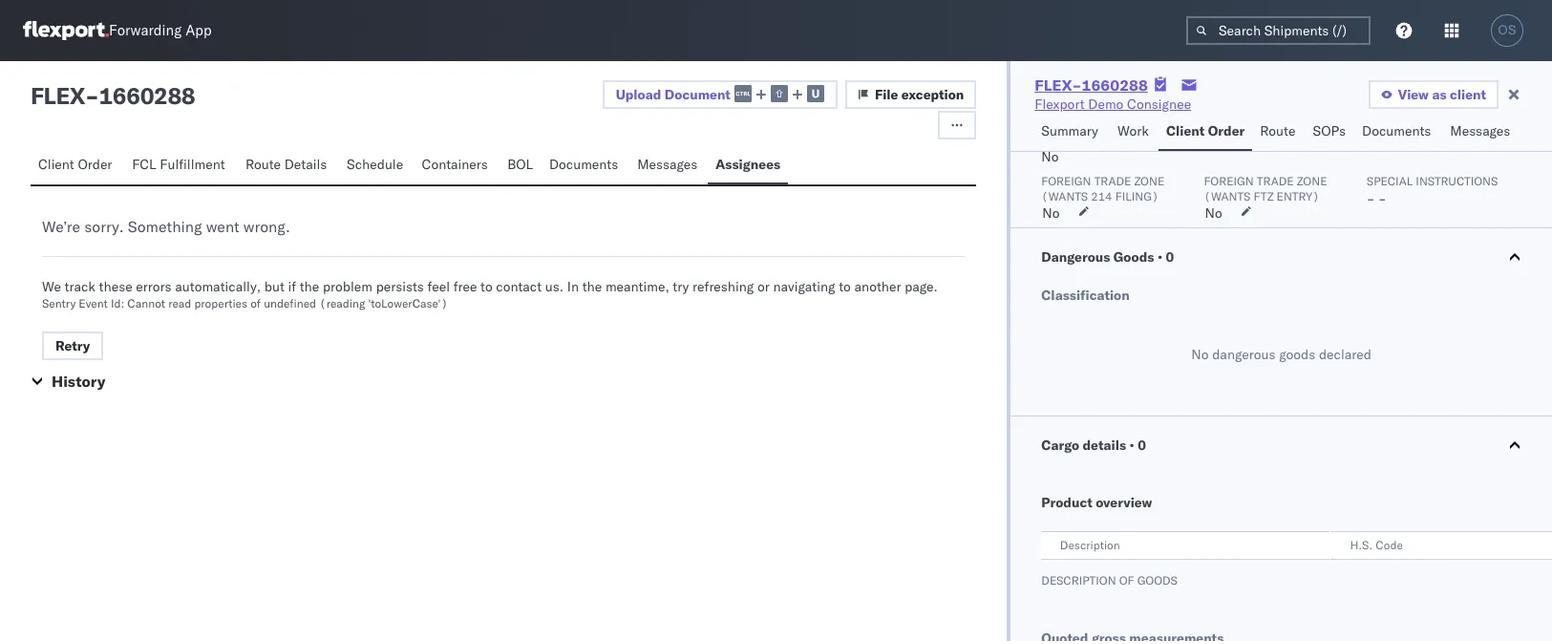 Task type: locate. For each thing, give the bounding box(es) containing it.
of down overview
[[1119, 573, 1134, 588]]

zone inside foreign trade zone (wants ftz entry)
[[1297, 174, 1327, 188]]

0 horizontal spatial client
[[38, 156, 74, 173]]

properties
[[194, 296, 247, 310]]

0 vertical spatial 0
[[1166, 248, 1174, 266]]

1 horizontal spatial 0
[[1166, 248, 1174, 266]]

1 the from the left
[[300, 278, 319, 295]]

fcl fulfillment button
[[124, 147, 238, 184]]

0 horizontal spatial trade
[[1094, 174, 1132, 188]]

0 horizontal spatial the
[[300, 278, 319, 295]]

1 vertical spatial •
[[1130, 437, 1135, 454]]

goods for of
[[1137, 573, 1178, 588]]

• right goods
[[1158, 248, 1163, 266]]

messages button down client
[[1443, 114, 1521, 151]]

filing)
[[1116, 189, 1159, 203]]

Search Shipments (/) text field
[[1187, 16, 1371, 45]]

0 vertical spatial order
[[1208, 122, 1245, 139]]

to left another
[[839, 278, 851, 295]]

trade inside foreign trade zone (wants ftz entry)
[[1257, 174, 1294, 188]]

2 zone from the left
[[1297, 174, 1327, 188]]

order left fcl
[[78, 156, 112, 173]]

we're
[[42, 217, 80, 236]]

1 vertical spatial goods
[[1137, 573, 1178, 588]]

or
[[758, 278, 770, 295]]

messages button
[[1443, 114, 1521, 151], [630, 147, 708, 184]]

description of goods
[[1042, 573, 1178, 588]]

forwarding
[[109, 21, 182, 40]]

trade for ftz
[[1257, 174, 1294, 188]]

flexport demo consignee link
[[1035, 95, 1191, 114]]

route button
[[1253, 114, 1305, 151]]

1 horizontal spatial of
[[1119, 573, 1134, 588]]

1 trade from the left
[[1094, 174, 1132, 188]]

wrong.
[[243, 217, 290, 236]]

1 vertical spatial client
[[38, 156, 74, 173]]

client order button up we're
[[31, 147, 124, 184]]

(wants
[[1042, 189, 1088, 203], [1204, 189, 1251, 203]]

zone up entry)
[[1297, 174, 1327, 188]]

0 vertical spatial •
[[1158, 248, 1163, 266]]

goods
[[1279, 346, 1316, 363], [1137, 573, 1178, 588]]

• for details
[[1130, 437, 1135, 454]]

-
[[85, 81, 99, 110], [1367, 190, 1375, 207], [1379, 190, 1387, 207]]

goods left declared
[[1279, 346, 1316, 363]]

route
[[1260, 122, 1296, 139], [245, 156, 281, 173]]

1 vertical spatial client order
[[38, 156, 112, 173]]

2 trade from the left
[[1257, 174, 1294, 188]]

2 horizontal spatial -
[[1379, 190, 1387, 207]]

1 horizontal spatial client
[[1166, 122, 1205, 139]]

refreshing
[[693, 278, 754, 295]]

zone inside foreign trade zone (wants 214 filing)
[[1135, 174, 1165, 188]]

0 vertical spatial route
[[1260, 122, 1296, 139]]

client down the consignee in the right top of the page
[[1166, 122, 1205, 139]]

0 for dangerous goods • 0
[[1166, 248, 1174, 266]]

•
[[1158, 248, 1163, 266], [1130, 437, 1135, 454]]

1 horizontal spatial messages button
[[1443, 114, 1521, 151]]

1 horizontal spatial foreign
[[1204, 174, 1254, 188]]

1660288 up 'flexport demo consignee'
[[1082, 75, 1148, 95]]

0 horizontal spatial goods
[[1137, 573, 1178, 588]]

work
[[1118, 122, 1149, 139]]

1 horizontal spatial route
[[1260, 122, 1296, 139]]

client order button
[[1159, 114, 1253, 151], [31, 147, 124, 184]]

0 horizontal spatial -
[[85, 81, 99, 110]]

• right details
[[1130, 437, 1135, 454]]

0 right details
[[1138, 437, 1146, 454]]

retry button
[[42, 331, 104, 360]]

goods for dangerous
[[1279, 346, 1316, 363]]

work button
[[1110, 114, 1159, 151]]

description up description of goods
[[1061, 538, 1121, 552]]

1 horizontal spatial documents button
[[1355, 114, 1443, 151]]

0 horizontal spatial zone
[[1135, 174, 1165, 188]]

messages
[[1451, 122, 1511, 139], [637, 156, 698, 173]]

0 horizontal spatial •
[[1130, 437, 1135, 454]]

1 horizontal spatial •
[[1158, 248, 1163, 266]]

order left route button
[[1208, 122, 1245, 139]]

try
[[673, 278, 689, 295]]

these
[[99, 278, 133, 295]]

trade for 214
[[1094, 174, 1132, 188]]

0 horizontal spatial 0
[[1138, 437, 1146, 454]]

sops button
[[1305, 114, 1355, 151]]

1 vertical spatial route
[[245, 156, 281, 173]]

(wants left 214 on the right top of page
[[1042, 189, 1088, 203]]

to right free
[[481, 278, 493, 295]]

0 vertical spatial goods
[[1279, 346, 1316, 363]]

0 vertical spatial documents
[[1362, 122, 1431, 139]]

flex-1660288
[[1035, 75, 1148, 95]]

1 horizontal spatial to
[[839, 278, 851, 295]]

route for route
[[1260, 122, 1296, 139]]

0 vertical spatial messages
[[1451, 122, 1511, 139]]

0 horizontal spatial (wants
[[1042, 189, 1088, 203]]

messages down upload document
[[637, 156, 698, 173]]

we track these errors automatically, but if the problem persists feel free to contact us. in the meantime, try refreshing or navigating to another page. sentry event id: cannot read properties of undefined (reading 'tolowercase')
[[42, 278, 938, 310]]

undefined
[[264, 296, 316, 310]]

zone up 'filing)'
[[1135, 174, 1165, 188]]

1 foreign from the left
[[1042, 174, 1091, 188]]

0 horizontal spatial foreign
[[1042, 174, 1091, 188]]

documents button
[[1355, 114, 1443, 151], [542, 147, 630, 184]]

special
[[1367, 174, 1413, 188]]

client
[[1166, 122, 1205, 139], [38, 156, 74, 173]]

1 horizontal spatial goods
[[1279, 346, 1316, 363]]

0 horizontal spatial route
[[245, 156, 281, 173]]

1 horizontal spatial the
[[582, 278, 602, 295]]

0 for cargo details • 0
[[1138, 437, 1146, 454]]

trade up ftz
[[1257, 174, 1294, 188]]

route left sops
[[1260, 122, 1296, 139]]

2 (wants from the left
[[1204, 189, 1251, 203]]

app
[[185, 21, 212, 40]]

messages button down upload document
[[630, 147, 708, 184]]

0
[[1166, 248, 1174, 266], [1138, 437, 1146, 454]]

1 vertical spatial messages
[[637, 156, 698, 173]]

0 horizontal spatial messages
[[637, 156, 698, 173]]

0 right goods
[[1166, 248, 1174, 266]]

file
[[875, 86, 898, 103]]

client order up we're
[[38, 156, 112, 173]]

zone for filing)
[[1135, 174, 1165, 188]]

cargo details • 0
[[1042, 437, 1146, 454]]

sops
[[1313, 122, 1346, 139]]

zone
[[1135, 174, 1165, 188], [1297, 174, 1327, 188]]

1660288
[[1082, 75, 1148, 95], [99, 81, 195, 110]]

route details
[[245, 156, 327, 173]]

1 horizontal spatial order
[[1208, 122, 1245, 139]]

no dangerous goods declared
[[1192, 346, 1372, 363]]

to
[[481, 278, 493, 295], [839, 278, 851, 295]]

fcl
[[132, 156, 156, 173]]

flex-
[[1035, 75, 1082, 95]]

(wants inside foreign trade zone (wants 214 filing)
[[1042, 189, 1088, 203]]

documents down view
[[1362, 122, 1431, 139]]

no down summary
[[1042, 148, 1059, 165]]

client order
[[1166, 122, 1245, 139], [38, 156, 112, 173]]

1 to from the left
[[481, 278, 493, 295]]

2 foreign from the left
[[1204, 174, 1254, 188]]

documents button down view
[[1355, 114, 1443, 151]]

trade inside foreign trade zone (wants 214 filing)
[[1094, 174, 1132, 188]]

(wants inside foreign trade zone (wants ftz entry)
[[1204, 189, 1251, 203]]

us.
[[545, 278, 564, 295]]

2 to from the left
[[839, 278, 851, 295]]

the right if at the top left
[[300, 278, 319, 295]]

1 vertical spatial of
[[1119, 573, 1134, 588]]

foreign up 214 on the right top of page
[[1042, 174, 1091, 188]]

schedule button
[[339, 147, 414, 184]]

the
[[300, 278, 319, 295], [582, 278, 602, 295]]

foreign inside foreign trade zone (wants 214 filing)
[[1042, 174, 1091, 188]]

documents button right bol on the left of the page
[[542, 147, 630, 184]]

foreign trade zone (wants ftz entry)
[[1204, 174, 1327, 203]]

1 vertical spatial 0
[[1138, 437, 1146, 454]]

0 horizontal spatial of
[[250, 296, 261, 310]]

0 vertical spatial of
[[250, 296, 261, 310]]

0 vertical spatial client order
[[1166, 122, 1245, 139]]

1 horizontal spatial messages
[[1451, 122, 1511, 139]]

1 vertical spatial description
[[1042, 573, 1116, 588]]

dangerous goods • 0
[[1042, 248, 1174, 266]]

documents right bol "button"
[[549, 156, 618, 173]]

description for description of goods
[[1042, 573, 1116, 588]]

1660288 down forwarding
[[99, 81, 195, 110]]

0 horizontal spatial client order
[[38, 156, 112, 173]]

foreign inside foreign trade zone (wants ftz entry)
[[1204, 174, 1254, 188]]

os
[[1498, 23, 1517, 37]]

view as client button
[[1369, 80, 1499, 109]]

1 horizontal spatial zone
[[1297, 174, 1327, 188]]

overview
[[1096, 494, 1152, 511]]

1 (wants from the left
[[1042, 189, 1088, 203]]

messages down client
[[1451, 122, 1511, 139]]

0 vertical spatial client
[[1166, 122, 1205, 139]]

(wants for foreign trade zone (wants 214 filing)
[[1042, 189, 1088, 203]]

order
[[1208, 122, 1245, 139], [78, 156, 112, 173]]

free
[[453, 278, 477, 295]]

problem
[[323, 278, 373, 295]]

foreign trade zone (wants 214 filing)
[[1042, 174, 1165, 203]]

0 horizontal spatial documents
[[549, 156, 618, 173]]

(wants left ftz
[[1204, 189, 1251, 203]]

of left undefined
[[250, 296, 261, 310]]

description down product
[[1042, 573, 1116, 588]]

trade up 214 on the right top of page
[[1094, 174, 1132, 188]]

the right the in
[[582, 278, 602, 295]]

0 horizontal spatial documents button
[[542, 147, 630, 184]]

foreign for foreign trade zone (wants ftz entry)
[[1204, 174, 1254, 188]]

documents
[[1362, 122, 1431, 139], [549, 156, 618, 173]]

0 horizontal spatial order
[[78, 156, 112, 173]]

goods down overview
[[1137, 573, 1178, 588]]

0 horizontal spatial to
[[481, 278, 493, 295]]

client order button down the consignee in the right top of the page
[[1159, 114, 1253, 151]]

assignees button
[[708, 147, 788, 184]]

1 horizontal spatial trade
[[1257, 174, 1294, 188]]

foreign up ftz
[[1204, 174, 1254, 188]]

0 vertical spatial description
[[1061, 538, 1121, 552]]

instructions
[[1416, 174, 1498, 188]]

1 zone from the left
[[1135, 174, 1165, 188]]

1 horizontal spatial (wants
[[1204, 189, 1251, 203]]

1 vertical spatial order
[[78, 156, 112, 173]]

client order down the consignee in the right top of the page
[[1166, 122, 1245, 139]]

of
[[250, 296, 261, 310], [1119, 573, 1134, 588]]

history
[[52, 372, 105, 391]]

declared
[[1319, 346, 1372, 363]]

route left the details
[[245, 156, 281, 173]]

client up we're
[[38, 156, 74, 173]]

foreign
[[1042, 174, 1091, 188], [1204, 174, 1254, 188]]

no
[[1042, 148, 1059, 165], [1043, 204, 1060, 222], [1205, 204, 1223, 222], [1192, 346, 1209, 363]]

flexport
[[1035, 96, 1085, 113]]



Task type: describe. For each thing, give the bounding box(es) containing it.
in
[[567, 278, 579, 295]]

summary
[[1042, 122, 1099, 139]]

read
[[168, 296, 191, 310]]

2 the from the left
[[582, 278, 602, 295]]

we
[[42, 278, 61, 295]]

code
[[1375, 538, 1403, 552]]

forwarding app
[[109, 21, 212, 40]]

we're sorry. something went wrong.
[[42, 217, 290, 236]]

track
[[65, 278, 95, 295]]

as
[[1432, 86, 1447, 103]]

meantime,
[[606, 278, 669, 295]]

no left dangerous
[[1192, 346, 1209, 363]]

fulfillment
[[160, 156, 225, 173]]

contact
[[496, 278, 542, 295]]

of inside we track these errors automatically, but if the problem persists feel free to contact us. in the meantime, try refreshing or navigating to another page. sentry event id: cannot read properties of undefined (reading 'tolowercase')
[[250, 296, 261, 310]]

goods
[[1114, 248, 1154, 266]]

something
[[128, 217, 202, 236]]

cannot
[[127, 296, 165, 310]]

classification
[[1042, 287, 1130, 304]]

foreign for foreign trade zone (wants 214 filing)
[[1042, 174, 1091, 188]]

1 horizontal spatial documents
[[1362, 122, 1431, 139]]

upload document button
[[602, 80, 838, 109]]

route for route details
[[245, 156, 281, 173]]

product overview
[[1042, 494, 1152, 511]]

view
[[1398, 86, 1429, 103]]

(reading
[[319, 296, 365, 310]]

dangerous
[[1212, 346, 1276, 363]]

0 horizontal spatial 1660288
[[99, 81, 195, 110]]

details
[[1083, 437, 1126, 454]]

navigating
[[773, 278, 835, 295]]

demo
[[1088, 96, 1124, 113]]

special instructions - -
[[1367, 174, 1498, 207]]

ftz
[[1254, 189, 1274, 203]]

retry
[[55, 337, 90, 354]]

went
[[206, 217, 239, 236]]

view as client
[[1398, 86, 1486, 103]]

client
[[1450, 86, 1486, 103]]

no down foreign trade zone (wants ftz entry)
[[1205, 204, 1223, 222]]

flex - 1660288
[[31, 81, 195, 110]]

file exception
[[875, 86, 964, 103]]

assignees
[[715, 156, 781, 173]]

description for description
[[1061, 538, 1121, 552]]

containers button
[[414, 147, 500, 184]]

persists
[[376, 278, 424, 295]]

cargo
[[1042, 437, 1080, 454]]

containers
[[422, 156, 488, 173]]

0 horizontal spatial client order button
[[31, 147, 124, 184]]

history button
[[52, 372, 105, 391]]

another
[[855, 278, 901, 295]]

exception
[[902, 86, 964, 103]]

dangerous
[[1042, 248, 1110, 266]]

schedule
[[347, 156, 403, 173]]

details
[[284, 156, 327, 173]]

product
[[1042, 494, 1093, 511]]

1 horizontal spatial 1660288
[[1082, 75, 1148, 95]]

• for goods
[[1158, 248, 1163, 266]]

summary button
[[1034, 114, 1110, 151]]

h.s. code
[[1350, 538, 1403, 552]]

id:
[[111, 296, 124, 310]]

'tolowercase')
[[368, 296, 448, 310]]

flexport. image
[[23, 21, 109, 40]]

1 vertical spatial documents
[[549, 156, 618, 173]]

entry)
[[1277, 189, 1320, 203]]

route details button
[[238, 147, 339, 184]]

upload
[[616, 86, 661, 103]]

os button
[[1486, 9, 1529, 53]]

1 horizontal spatial -
[[1367, 190, 1375, 207]]

0 horizontal spatial messages button
[[630, 147, 708, 184]]

errors
[[136, 278, 172, 295]]

if
[[288, 278, 296, 295]]

page.
[[905, 278, 938, 295]]

automatically,
[[175, 278, 261, 295]]

(wants for foreign trade zone (wants ftz entry)
[[1204, 189, 1251, 203]]

event
[[79, 296, 108, 310]]

forwarding app link
[[23, 21, 212, 40]]

messages for the rightmost messages button
[[1451, 122, 1511, 139]]

upload document
[[616, 86, 731, 103]]

messages for the leftmost messages button
[[637, 156, 698, 173]]

no up dangerous on the right top
[[1043, 204, 1060, 222]]

flexport demo consignee
[[1035, 96, 1191, 113]]

bol
[[507, 156, 533, 173]]

consignee
[[1127, 96, 1191, 113]]

flex
[[31, 81, 85, 110]]

1 horizontal spatial client order
[[1166, 122, 1245, 139]]

zone for entry)
[[1297, 174, 1327, 188]]

1 horizontal spatial client order button
[[1159, 114, 1253, 151]]

document
[[665, 86, 731, 103]]

sorry.
[[84, 217, 124, 236]]

fcl fulfillment
[[132, 156, 225, 173]]



Task type: vqa. For each thing, say whether or not it's contained in the screenshot.
'internal' in the Internal (0) Button
no



